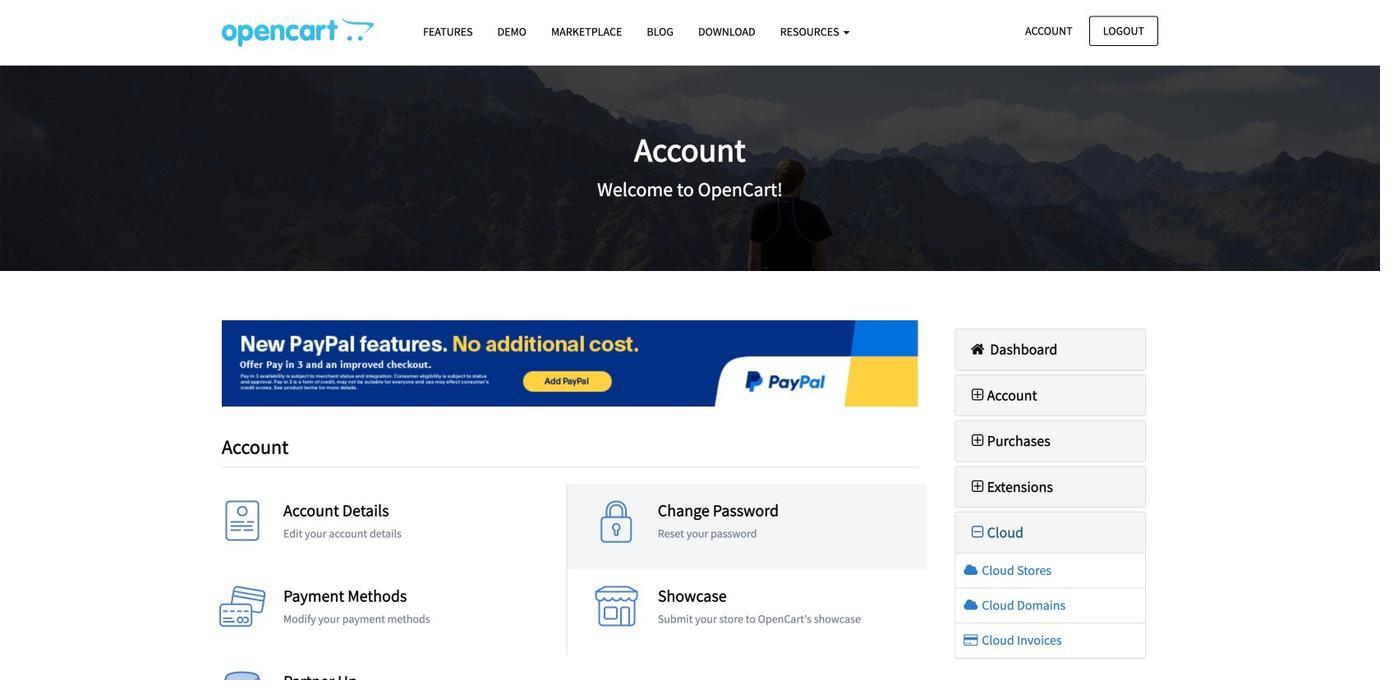 Task type: locate. For each thing, give the bounding box(es) containing it.
account image
[[218, 501, 267, 550]]

1 vertical spatial plus square o image
[[969, 434, 988, 448]]

2 vertical spatial plus square o image
[[969, 480, 988, 494]]

change password image
[[592, 501, 642, 550]]

opencart - your account image
[[222, 17, 374, 47]]

2 plus square o image from the top
[[969, 434, 988, 448]]

0 vertical spatial plus square o image
[[969, 388, 988, 403]]

plus square o image
[[969, 388, 988, 403], [969, 434, 988, 448], [969, 480, 988, 494]]

fw image
[[969, 525, 988, 540]]



Task type: vqa. For each thing, say whether or not it's contained in the screenshot.
"fw" ICON
yes



Task type: describe. For each thing, give the bounding box(es) containing it.
cloud image
[[963, 599, 980, 612]]

paypal image
[[222, 321, 919, 407]]

1 plus square o image from the top
[[969, 388, 988, 403]]

payment methods image
[[218, 587, 267, 636]]

home image
[[969, 342, 988, 357]]

apply to become a partner image
[[218, 672, 267, 681]]

3 plus square o image from the top
[[969, 480, 988, 494]]

cloud image
[[963, 564, 980, 577]]

credit card image
[[963, 634, 980, 647]]

showcase image
[[592, 587, 642, 636]]



